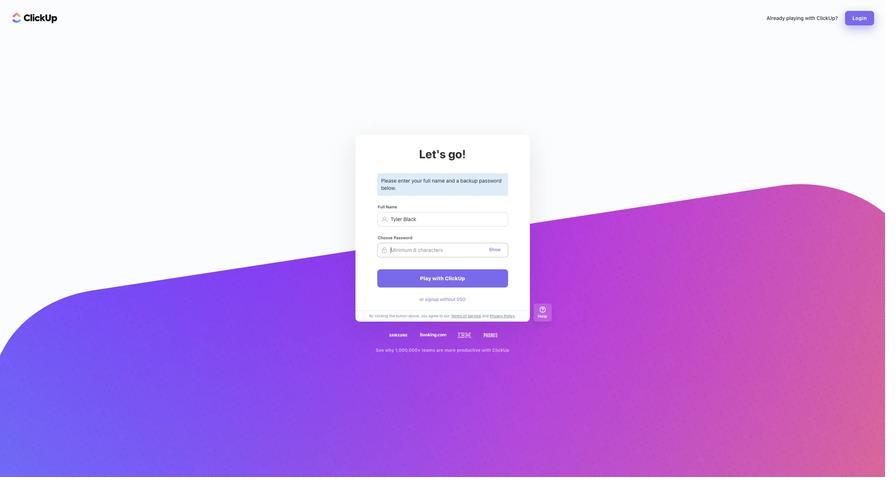 Task type: describe. For each thing, give the bounding box(es) containing it.
already playing with clickup?
[[767, 15, 838, 21]]

play with clickup
[[420, 275, 465, 282]]

Choose Password password field
[[377, 243, 508, 258]]

2 horizontal spatial with
[[805, 15, 815, 21]]

are
[[436, 348, 443, 353]]

button
[[396, 314, 407, 318]]

teams
[[422, 348, 435, 353]]

clicking
[[375, 314, 388, 318]]

our
[[444, 314, 450, 318]]

let's go!
[[419, 147, 466, 161]]

2 vertical spatial with
[[482, 348, 491, 353]]

by clicking the button above, you agree to our terms of service and privacy policy .
[[369, 314, 516, 318]]

password
[[394, 235, 412, 240]]

without
[[440, 297, 455, 302]]

enter
[[398, 178, 410, 184]]

above,
[[408, 314, 420, 318]]

help link
[[533, 304, 552, 322]]

agree
[[428, 314, 438, 318]]

clickup inside button
[[445, 275, 465, 282]]

show link
[[489, 247, 501, 252]]

backup
[[460, 178, 478, 184]]

see why 1,000,000+ teams are more productive with clickup
[[376, 348, 509, 353]]

full name
[[378, 204, 397, 209]]

terms
[[451, 314, 462, 318]]

signup
[[425, 297, 439, 302]]

or
[[420, 297, 424, 302]]

1 horizontal spatial clickup
[[492, 348, 509, 353]]

a
[[456, 178, 459, 184]]

help
[[538, 314, 547, 319]]

you
[[421, 314, 427, 318]]

policy
[[504, 314, 515, 318]]

privacy policy link
[[489, 314, 515, 319]]

clickup - home image
[[12, 12, 57, 23]]

please enter your full name and a backup password below.
[[381, 178, 502, 191]]

and inside please enter your full name and a backup password below.
[[446, 178, 455, 184]]

play
[[420, 275, 431, 282]]

full
[[423, 178, 430, 184]]

choose
[[378, 235, 393, 240]]

productive
[[457, 348, 480, 353]]

login
[[852, 15, 867, 21]]

by
[[369, 314, 374, 318]]

password
[[479, 178, 502, 184]]

or signup without sso
[[420, 297, 465, 302]]



Task type: locate. For each thing, give the bounding box(es) containing it.
show
[[489, 247, 501, 252]]

and
[[446, 178, 455, 184], [482, 314, 489, 318]]

and left privacy on the bottom right of page
[[482, 314, 489, 318]]

of
[[463, 314, 467, 318]]

privacy
[[490, 314, 503, 318]]

with right productive
[[482, 348, 491, 353]]

clickup up sso
[[445, 275, 465, 282]]

1 vertical spatial clickup
[[492, 348, 509, 353]]

clickup right productive
[[492, 348, 509, 353]]

the
[[389, 314, 395, 318]]

1,000,000+
[[395, 348, 421, 353]]

see
[[376, 348, 384, 353]]

0 horizontal spatial and
[[446, 178, 455, 184]]

0 vertical spatial with
[[805, 15, 815, 21]]

name
[[432, 178, 445, 184]]

clickup
[[445, 275, 465, 282], [492, 348, 509, 353]]

service
[[468, 314, 481, 318]]

to
[[439, 314, 443, 318]]

1 vertical spatial with
[[432, 275, 444, 282]]

clickup?
[[817, 15, 838, 21]]

.
[[515, 314, 516, 318]]

1 horizontal spatial with
[[482, 348, 491, 353]]

0 vertical spatial clickup
[[445, 275, 465, 282]]

0 vertical spatial and
[[446, 178, 455, 184]]

with
[[805, 15, 815, 21], [432, 275, 444, 282], [482, 348, 491, 353]]

let's
[[419, 147, 446, 161]]

sign up element
[[377, 174, 508, 288]]

your
[[412, 178, 422, 184]]

sso
[[457, 297, 465, 302]]

already
[[767, 15, 785, 21]]

login link
[[845, 11, 874, 25]]

playing
[[786, 15, 804, 21]]

1 horizontal spatial and
[[482, 314, 489, 318]]

with inside button
[[432, 275, 444, 282]]

0 horizontal spatial clickup
[[445, 275, 465, 282]]

terms of service link
[[450, 314, 482, 319]]

0 horizontal spatial with
[[432, 275, 444, 282]]

with right play
[[432, 275, 444, 282]]

or signup without sso link
[[420, 297, 465, 303]]

below.
[[381, 185, 396, 191]]

why
[[385, 348, 394, 353]]

please
[[381, 178, 397, 184]]

1 vertical spatial and
[[482, 314, 489, 318]]

choose password
[[378, 235, 412, 240]]

with right playing
[[805, 15, 815, 21]]

more
[[444, 348, 456, 353]]

full
[[378, 204, 385, 209]]

and left a
[[446, 178, 455, 184]]

play with clickup button
[[377, 270, 508, 288]]

go!
[[448, 147, 466, 161]]

name
[[386, 204, 397, 209]]



Task type: vqa. For each thing, say whether or not it's contained in the screenshot.
above,
yes



